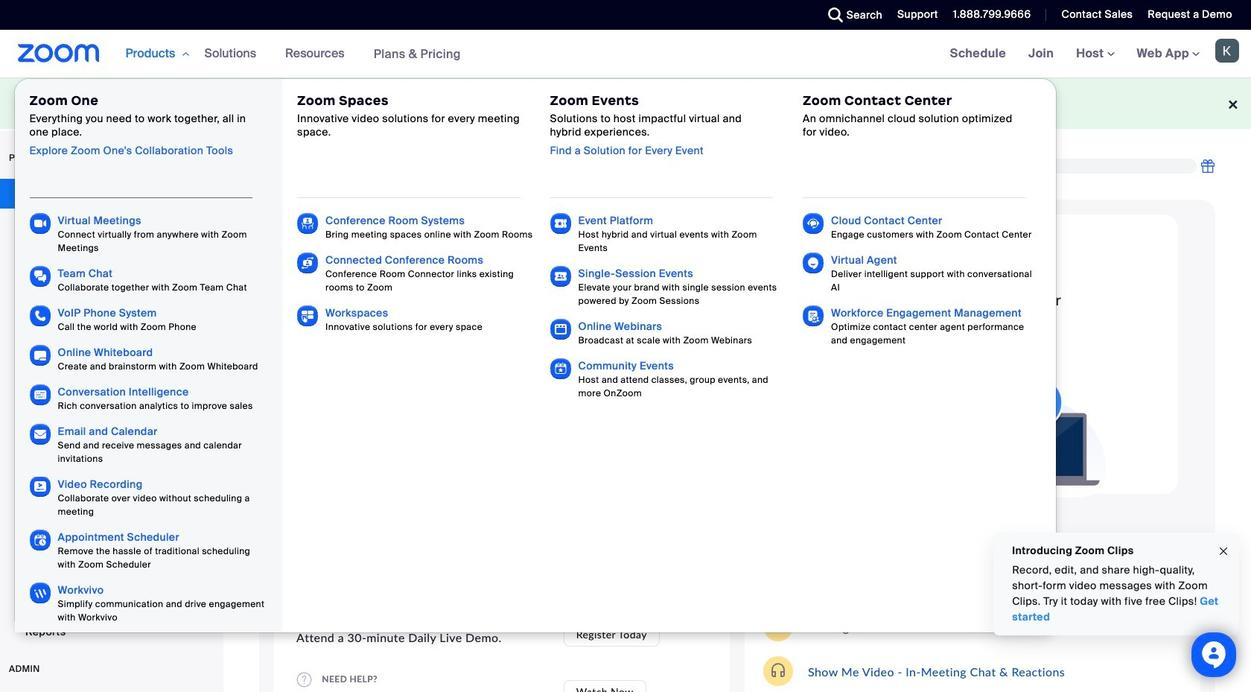 Task type: locate. For each thing, give the bounding box(es) containing it.
banner
[[0, 30, 1252, 650]]

event platform image
[[550, 213, 571, 234]]

video recording image
[[30, 477, 50, 498]]

connected conference rooms image
[[297, 253, 318, 273]]

voip phone system image
[[30, 305, 50, 326]]

footer
[[0, 77, 1252, 129]]

personal menu menu
[[0, 179, 219, 648]]

appointment scheduler image
[[30, 530, 50, 551]]

zoom logo image
[[18, 44, 100, 63]]

virtual agent image
[[803, 253, 824, 273]]

single-session events image
[[550, 266, 571, 287]]

community events image
[[550, 358, 571, 379]]

conversation intelligence image
[[30, 384, 50, 405]]

workvivo image
[[30, 583, 50, 603]]

profile picture image
[[1216, 39, 1240, 63]]

online whiteboard image
[[30, 345, 50, 366]]

close image
[[1218, 543, 1230, 560]]

product information navigation
[[14, 30, 1057, 650]]



Task type: describe. For each thing, give the bounding box(es) containing it.
online webinars image
[[550, 319, 571, 340]]

workspaces image
[[297, 305, 318, 326]]

meetings navigation
[[939, 30, 1252, 78]]

workforce engagement management image
[[803, 305, 824, 326]]

email calendar image
[[30, 424, 50, 445]]

virtual meetings image
[[30, 213, 50, 234]]

conference room systems image
[[297, 213, 318, 234]]

team chat image
[[30, 266, 50, 287]]

cloud contact center image
[[803, 213, 824, 234]]



Task type: vqa. For each thing, say whether or not it's contained in the screenshot.
first right image
no



